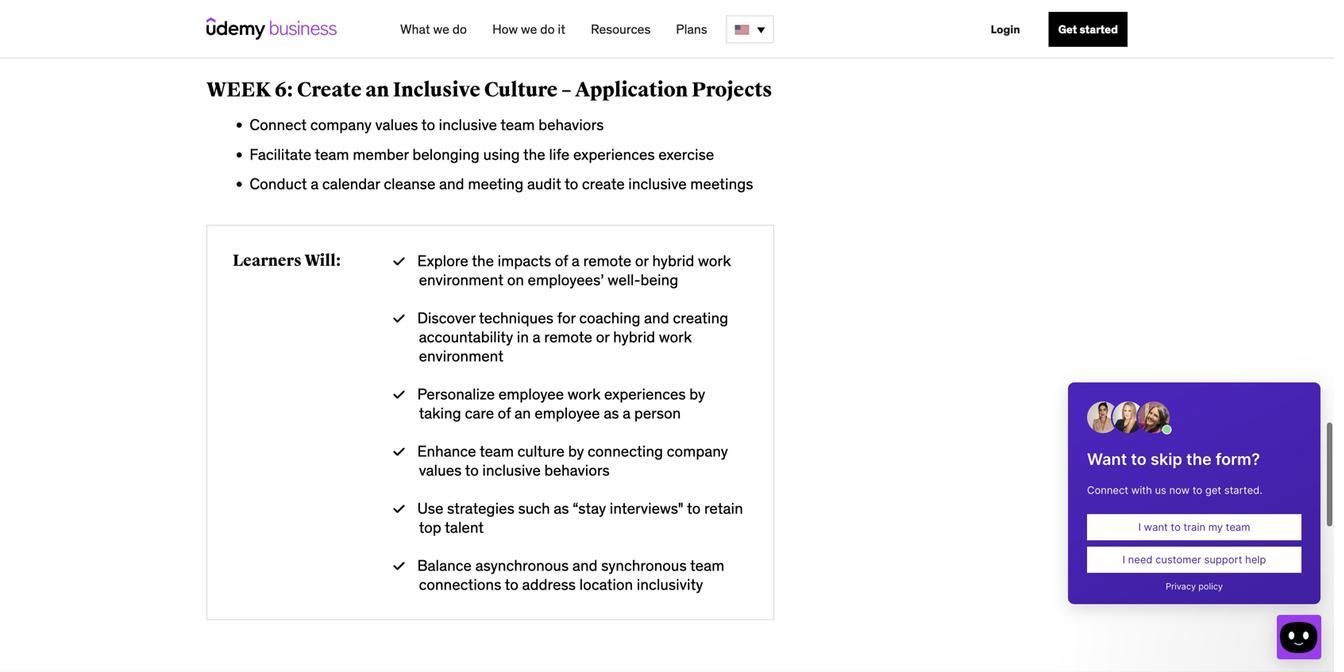 Task type: describe. For each thing, give the bounding box(es) containing it.
of inside explore the impacts of a remote or hybrid work environment on employees' well-being
[[555, 251, 568, 271]]

enhance
[[417, 442, 476, 461]]

company inside "enhance team culture by connecting company values to inclusive behaviors"
[[667, 442, 728, 461]]

personalize employee work experiences by taking care of an employee as a person
[[417, 385, 706, 423]]

1 horizontal spatial the
[[523, 145, 546, 164]]

create
[[297, 78, 362, 103]]

deliver
[[250, 38, 296, 57]]

remote inside discover techniques for coaching and creating accountability in a remote or hybrid work environment
[[544, 328, 593, 347]]

application
[[575, 78, 688, 103]]

plans button
[[670, 15, 714, 44]]

a right conduct
[[311, 174, 319, 193]]

connecting
[[588, 442, 663, 461]]

what we do
[[400, 21, 467, 37]]

calendar
[[322, 174, 380, 193]]

how we do it button
[[486, 15, 572, 44]]

being
[[641, 271, 679, 290]]

how
[[493, 21, 518, 37]]

explore the impacts of a remote or hybrid work environment on employees' well-being
[[417, 251, 731, 290]]

values inside "enhance team culture by connecting company values to inclusive behaviors"
[[419, 461, 462, 480]]

positive
[[312, 38, 364, 57]]

udemy business image
[[207, 17, 337, 40]]

balance
[[417, 557, 472, 576]]

discover
[[417, 309, 476, 328]]

resources button
[[585, 15, 657, 44]]

projects
[[692, 78, 773, 103]]

conduct
[[250, 174, 307, 193]]

talent
[[445, 518, 484, 537]]

to inside "enhance team culture by connecting company values to inclusive behaviors"
[[465, 461, 479, 480]]

personalize
[[417, 385, 495, 404]]

login button
[[982, 12, 1030, 47]]

employee right "care" in the bottom of the page
[[499, 385, 564, 404]]

use
[[417, 499, 444, 518]]

team up using
[[501, 115, 535, 134]]

or inside discover techniques for coaching and creating accountability in a remote or hybrid work environment
[[596, 328, 610, 347]]

by inside "enhance team culture by connecting company values to inclusive behaviors"
[[568, 442, 584, 461]]

1 vertical spatial inclusive
[[629, 174, 687, 193]]

menu navigation
[[388, 0, 1128, 59]]

as inside use strategies such as "stay interviews" to retain top talent
[[554, 499, 569, 518]]

–
[[562, 78, 572, 103]]

hybrid inside explore the impacts of a remote or hybrid work environment on employees' well-being
[[652, 251, 695, 271]]

an inside personalize employee work experiences by taking care of an employee as a person
[[515, 404, 531, 423]]

to right audit
[[565, 174, 579, 193]]

work inside explore the impacts of a remote or hybrid work environment on employees' well-being
[[698, 251, 731, 271]]

care
[[465, 404, 494, 423]]

employee down 'what'
[[368, 38, 434, 57]]

accountability
[[419, 328, 513, 347]]

work inside discover techniques for coaching and creating accountability in a remote or hybrid work environment
[[659, 328, 692, 347]]

login
[[991, 22, 1021, 37]]

learners will:
[[233, 251, 341, 271]]

coaching
[[579, 309, 641, 328]]

member
[[353, 145, 409, 164]]

as inside personalize employee work experiences by taking care of an employee as a person
[[604, 404, 619, 423]]

hybrid inside discover techniques for coaching and creating accountability in a remote or hybrid work environment
[[613, 328, 656, 347]]

create
[[582, 174, 625, 193]]

started
[[1080, 22, 1119, 37]]

impacts
[[498, 251, 551, 271]]

0 vertical spatial an
[[366, 78, 389, 103]]

cleanse
[[384, 174, 436, 193]]

culture
[[518, 442, 565, 461]]

well-
[[608, 271, 641, 290]]

creating
[[673, 309, 729, 328]]

address
[[522, 576, 576, 595]]

learners
[[233, 251, 302, 271]]

0 vertical spatial behaviors
[[539, 115, 604, 134]]

techniques
[[479, 309, 554, 328]]

a inside explore the impacts of a remote or hybrid work environment on employees' well-being
[[572, 251, 580, 271]]

we for how
[[521, 21, 537, 37]]

and inside balance asynchronous and synchronous team connections to address location inclusivity
[[573, 557, 598, 576]]

employee up positive
[[308, 8, 373, 27]]

inclusive
[[393, 78, 481, 103]]

retain
[[705, 499, 743, 518]]

do for how we do it
[[540, 21, 555, 37]]

strategies
[[447, 499, 515, 518]]

week
[[207, 78, 271, 103]]

6:
[[275, 78, 293, 103]]

to inside use strategies such as "stay interviews" to retain top talent
[[687, 499, 701, 518]]

get started
[[1059, 22, 1119, 37]]

synchronous
[[601, 557, 687, 576]]

"stay
[[573, 499, 606, 518]]

get started link
[[1049, 12, 1128, 47]]

a inside personalize employee work experiences by taking care of an employee as a person
[[623, 404, 631, 423]]

resources
[[591, 21, 651, 37]]

inclusivity
[[637, 576, 703, 595]]

what
[[400, 21, 430, 37]]



Task type: vqa. For each thing, say whether or not it's contained in the screenshot.
Work Email * email field
no



Task type: locate. For each thing, give the bounding box(es) containing it.
do for what we do
[[453, 21, 467, 37]]

2 environment from the top
[[419, 347, 504, 366]]

for
[[557, 309, 576, 328]]

1 vertical spatial an
[[515, 404, 531, 423]]

values up the member
[[375, 115, 418, 134]]

0 horizontal spatial and
[[439, 174, 464, 193]]

conduct a calendar cleanse and meeting audit to create inclusive meetings
[[250, 174, 754, 193]]

exercise
[[659, 145, 714, 164]]

facilitate team member belonging using the life experiences exercise
[[250, 145, 714, 164]]

the
[[523, 145, 546, 164], [472, 251, 494, 271]]

1 we from the left
[[433, 21, 450, 37]]

person
[[635, 404, 681, 423]]

0 horizontal spatial an
[[366, 78, 389, 103]]

hybrid right well-
[[652, 251, 695, 271]]

do left the it
[[540, 21, 555, 37]]

in
[[517, 328, 529, 347]]

to up belonging
[[422, 115, 435, 134]]

deliver a positive employee experience
[[250, 38, 511, 57]]

taking
[[419, 404, 461, 423]]

1 horizontal spatial and
[[573, 557, 598, 576]]

remote right in
[[544, 328, 593, 347]]

balance asynchronous and synchronous team connections to address location inclusivity
[[417, 557, 725, 595]]

values up use
[[419, 461, 462, 480]]

do inside popup button
[[453, 21, 467, 37]]

2 vertical spatial inclusive
[[483, 461, 541, 480]]

and for creating
[[644, 309, 670, 328]]

employees'
[[528, 271, 604, 290]]

1 do from the left
[[453, 21, 467, 37]]

a right impacts
[[572, 251, 580, 271]]

work right being
[[698, 251, 731, 271]]

life
[[549, 145, 570, 164]]

0 vertical spatial the
[[523, 145, 546, 164]]

to up strategies
[[465, 461, 479, 480]]

to left 'retain' at the bottom of the page
[[687, 499, 701, 518]]

0 vertical spatial environment
[[419, 271, 504, 290]]

a left person
[[623, 404, 631, 423]]

and for meeting
[[439, 174, 464, 193]]

1 horizontal spatial an
[[515, 404, 531, 423]]

team down "care" in the bottom of the page
[[480, 442, 514, 461]]

will:
[[305, 251, 341, 271]]

1 vertical spatial by
[[568, 442, 584, 461]]

as right such
[[554, 499, 569, 518]]

company down person
[[667, 442, 728, 461]]

1 vertical spatial as
[[554, 499, 569, 518]]

environment inside explore the impacts of a remote or hybrid work environment on employees' well-being
[[419, 271, 504, 290]]

meetings
[[691, 174, 754, 193]]

enhance team culture by connecting company values to inclusive behaviors
[[417, 442, 728, 480]]

behaviors
[[539, 115, 604, 134], [545, 461, 610, 480]]

we
[[433, 21, 450, 37], [521, 21, 537, 37]]

experiences inside personalize employee work experiences by taking care of an employee as a person
[[604, 385, 686, 404]]

0 vertical spatial and
[[439, 174, 464, 193]]

1 vertical spatial hybrid
[[613, 328, 656, 347]]

inclusive down "exercise"
[[629, 174, 687, 193]]

0 vertical spatial values
[[375, 115, 418, 134]]

we inside popup button
[[521, 21, 537, 37]]

hybrid
[[652, 251, 695, 271], [613, 328, 656, 347]]

explore
[[417, 251, 469, 271]]

2 vertical spatial work
[[568, 385, 601, 404]]

0 vertical spatial company
[[310, 115, 372, 134]]

experiences up create
[[573, 145, 655, 164]]

company down create
[[310, 115, 372, 134]]

on
[[507, 271, 524, 290]]

top
[[419, 518, 442, 537]]

0 vertical spatial of
[[555, 251, 568, 271]]

0 vertical spatial hybrid
[[652, 251, 695, 271]]

behaviors inside "enhance team culture by connecting company values to inclusive behaviors"
[[545, 461, 610, 480]]

1 horizontal spatial as
[[604, 404, 619, 423]]

0 vertical spatial remote
[[584, 251, 632, 271]]

1 vertical spatial remote
[[544, 328, 593, 347]]

and down use strategies such as "stay interviews" to retain top talent
[[573, 557, 598, 576]]

environment up discover
[[419, 271, 504, 290]]

the left life
[[523, 145, 546, 164]]

0 vertical spatial or
[[635, 251, 649, 271]]

engagement
[[377, 8, 462, 27]]

1 horizontal spatial or
[[635, 251, 649, 271]]

team inside balance asynchronous and synchronous team connections to address location inclusivity
[[690, 557, 725, 576]]

0 horizontal spatial work
[[568, 385, 601, 404]]

an up culture
[[515, 404, 531, 423]]

1 vertical spatial work
[[659, 328, 692, 347]]

1 vertical spatial environment
[[419, 347, 504, 366]]

asynchronous
[[476, 557, 569, 576]]

0 horizontal spatial do
[[453, 21, 467, 37]]

interviews"
[[610, 499, 684, 518]]

an
[[366, 78, 389, 103], [515, 404, 531, 423]]

of inside personalize employee work experiences by taking care of an employee as a person
[[498, 404, 511, 423]]

inclusive up facilitate team member belonging using the life experiences exercise
[[439, 115, 497, 134]]

week 6: create an inclusive culture – application projects
[[207, 78, 773, 103]]

culture
[[484, 78, 558, 103]]

environment up personalize
[[419, 347, 504, 366]]

discover techniques for coaching and creating accountability in a remote or hybrid work environment
[[417, 309, 729, 366]]

do inside popup button
[[540, 21, 555, 37]]

or
[[635, 251, 649, 271], [596, 328, 610, 347]]

it
[[558, 21, 566, 37]]

using
[[483, 145, 520, 164]]

behaviors up life
[[539, 115, 604, 134]]

1 vertical spatial the
[[472, 251, 494, 271]]

plans
[[676, 21, 708, 37]]

how we do it
[[493, 21, 566, 37]]

to inside balance asynchronous and synchronous team connections to address location inclusivity
[[505, 576, 519, 595]]

belonging
[[413, 145, 480, 164]]

do up experience
[[453, 21, 467, 37]]

work down being
[[659, 328, 692, 347]]

to
[[422, 115, 435, 134], [565, 174, 579, 193], [465, 461, 479, 480], [687, 499, 701, 518], [505, 576, 519, 595]]

company
[[310, 115, 372, 134], [667, 442, 728, 461]]

1 horizontal spatial we
[[521, 21, 537, 37]]

improve
[[250, 8, 304, 27]]

and
[[439, 174, 464, 193], [644, 309, 670, 328], [573, 557, 598, 576]]

environment inside discover techniques for coaching and creating accountability in a remote or hybrid work environment
[[419, 347, 504, 366]]

connect company values to inclusive team behaviors
[[250, 115, 604, 134]]

use strategies such as "stay interviews" to retain top talent
[[417, 499, 743, 537]]

of right "care" in the bottom of the page
[[498, 404, 511, 423]]

a right deliver
[[300, 38, 308, 57]]

0 horizontal spatial company
[[310, 115, 372, 134]]

0 horizontal spatial the
[[472, 251, 494, 271]]

0 horizontal spatial by
[[568, 442, 584, 461]]

hybrid down well-
[[613, 328, 656, 347]]

audit
[[527, 174, 561, 193]]

2 horizontal spatial work
[[698, 251, 731, 271]]

1 vertical spatial experiences
[[604, 385, 686, 404]]

facilitate
[[250, 145, 312, 164]]

or up coaching
[[635, 251, 649, 271]]

inclusive inside "enhance team culture by connecting company values to inclusive behaviors"
[[483, 461, 541, 480]]

work inside personalize employee work experiences by taking care of an employee as a person
[[568, 385, 601, 404]]

behaviors up "stay on the left
[[545, 461, 610, 480]]

we right 'what'
[[433, 21, 450, 37]]

1 vertical spatial behaviors
[[545, 461, 610, 480]]

2 vertical spatial and
[[573, 557, 598, 576]]

0 vertical spatial work
[[698, 251, 731, 271]]

the left on
[[472, 251, 494, 271]]

1 vertical spatial company
[[667, 442, 728, 461]]

or right for
[[596, 328, 610, 347]]

get
[[1059, 22, 1078, 37]]

to left "address"
[[505, 576, 519, 595]]

environment
[[419, 271, 504, 290], [419, 347, 504, 366]]

a inside discover techniques for coaching and creating accountability in a remote or hybrid work environment
[[533, 328, 541, 347]]

team down 'retain' at the bottom of the page
[[690, 557, 725, 576]]

and down being
[[644, 309, 670, 328]]

0 horizontal spatial as
[[554, 499, 569, 518]]

do
[[453, 21, 467, 37], [540, 21, 555, 37]]

remote left being
[[584, 251, 632, 271]]

2 we from the left
[[521, 21, 537, 37]]

0 vertical spatial by
[[690, 385, 706, 404]]

as up connecting
[[604, 404, 619, 423]]

inclusive
[[439, 115, 497, 134], [629, 174, 687, 193], [483, 461, 541, 480]]

location
[[580, 576, 633, 595]]

team inside "enhance team culture by connecting company values to inclusive behaviors"
[[480, 442, 514, 461]]

0 vertical spatial as
[[604, 404, 619, 423]]

what we do button
[[394, 15, 473, 44]]

values
[[375, 115, 418, 134], [419, 461, 462, 480]]

1 vertical spatial of
[[498, 404, 511, 423]]

1 vertical spatial and
[[644, 309, 670, 328]]

1 vertical spatial values
[[419, 461, 462, 480]]

and down belonging
[[439, 174, 464, 193]]

2 horizontal spatial and
[[644, 309, 670, 328]]

an down deliver a positive employee experience
[[366, 78, 389, 103]]

0 vertical spatial experiences
[[573, 145, 655, 164]]

such
[[518, 499, 550, 518]]

remote inside explore the impacts of a remote or hybrid work environment on employees' well-being
[[584, 251, 632, 271]]

1 horizontal spatial values
[[419, 461, 462, 480]]

a
[[300, 38, 308, 57], [311, 174, 319, 193], [572, 251, 580, 271], [533, 328, 541, 347], [623, 404, 631, 423]]

of right impacts
[[555, 251, 568, 271]]

we right how
[[521, 21, 537, 37]]

we for what
[[433, 21, 450, 37]]

experiences up connecting
[[604, 385, 686, 404]]

experience
[[437, 38, 511, 57]]

employee up culture
[[535, 404, 600, 423]]

1 vertical spatial or
[[596, 328, 610, 347]]

a right in
[[533, 328, 541, 347]]

1 horizontal spatial by
[[690, 385, 706, 404]]

0 vertical spatial inclusive
[[439, 115, 497, 134]]

1 environment from the top
[[419, 271, 504, 290]]

work
[[698, 251, 731, 271], [659, 328, 692, 347], [568, 385, 601, 404]]

connections
[[419, 576, 502, 595]]

by right culture
[[568, 442, 584, 461]]

as
[[604, 404, 619, 423], [554, 499, 569, 518]]

0 horizontal spatial of
[[498, 404, 511, 423]]

1 horizontal spatial of
[[555, 251, 568, 271]]

1 horizontal spatial do
[[540, 21, 555, 37]]

2 do from the left
[[540, 21, 555, 37]]

improve employee engagement
[[250, 8, 462, 27]]

by right person
[[690, 385, 706, 404]]

connect
[[250, 115, 307, 134]]

0 horizontal spatial we
[[433, 21, 450, 37]]

or inside explore the impacts of a remote or hybrid work environment on employees' well-being
[[635, 251, 649, 271]]

team up calendar
[[315, 145, 349, 164]]

by inside personalize employee work experiences by taking care of an employee as a person
[[690, 385, 706, 404]]

work down discover techniques for coaching and creating accountability in a remote or hybrid work environment
[[568, 385, 601, 404]]

employee
[[308, 8, 373, 27], [368, 38, 434, 57], [499, 385, 564, 404], [535, 404, 600, 423]]

1 horizontal spatial work
[[659, 328, 692, 347]]

and inside discover techniques for coaching and creating accountability in a remote or hybrid work environment
[[644, 309, 670, 328]]

experiences
[[573, 145, 655, 164], [604, 385, 686, 404]]

inclusive up such
[[483, 461, 541, 480]]

1 horizontal spatial company
[[667, 442, 728, 461]]

0 horizontal spatial values
[[375, 115, 418, 134]]

meeting
[[468, 174, 524, 193]]

0 horizontal spatial or
[[596, 328, 610, 347]]

we inside popup button
[[433, 21, 450, 37]]

the inside explore the impacts of a remote or hybrid work environment on employees' well-being
[[472, 251, 494, 271]]



